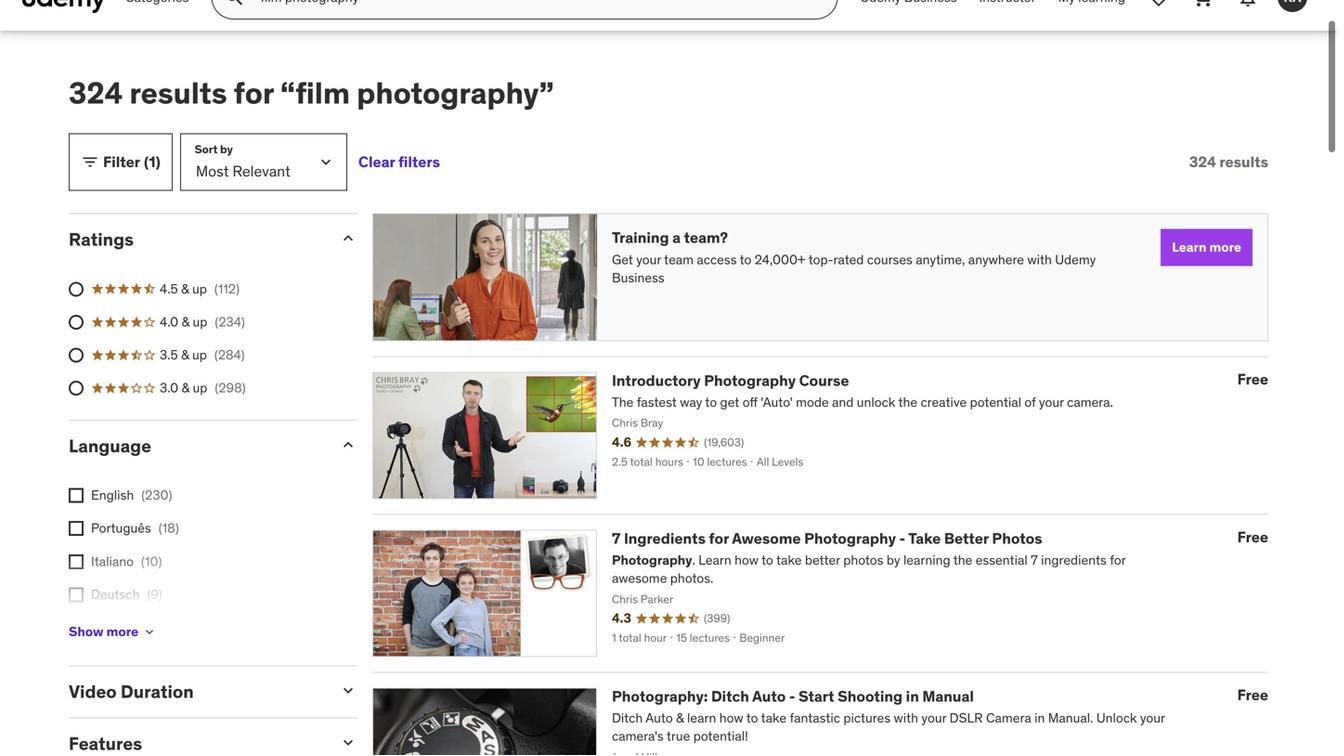 Task type: locate. For each thing, give the bounding box(es) containing it.
more right "show"
[[107, 623, 139, 640]]

photography left take
[[804, 529, 896, 548]]

& for 4.5
[[181, 280, 189, 297]]

team
[[664, 251, 694, 268]]

english
[[91, 487, 134, 503]]

free
[[1238, 370, 1269, 389], [1238, 528, 1269, 547], [1238, 685, 1269, 704]]

show more
[[69, 623, 139, 640]]

take
[[909, 529, 941, 548]]

small image
[[81, 153, 99, 171], [339, 229, 358, 248], [339, 435, 358, 454], [339, 681, 358, 700], [339, 733, 358, 752]]

anytime,
[[916, 251, 965, 268]]

2 free from the top
[[1238, 528, 1269, 547]]

& right 3.5 at the left top
[[181, 347, 189, 363]]

1 vertical spatial free
[[1238, 528, 1269, 547]]

1 vertical spatial more
[[107, 623, 139, 640]]

ingredients
[[624, 529, 706, 548]]

1 horizontal spatial for
[[709, 529, 729, 548]]

course
[[799, 371, 849, 390]]

(18)
[[159, 520, 179, 537]]

top-
[[809, 251, 834, 268]]

filter
[[103, 152, 140, 171]]

business
[[612, 269, 665, 286]]

-
[[900, 529, 906, 548], [789, 687, 796, 706]]

up left (298)
[[193, 380, 208, 396]]

results for 324 results
[[1220, 152, 1269, 171]]

for left the awesome
[[709, 529, 729, 548]]

- left take
[[900, 529, 906, 548]]

0 vertical spatial -
[[900, 529, 906, 548]]

1 vertical spatial -
[[789, 687, 796, 706]]

3 & from the top
[[181, 347, 189, 363]]

introductory photography course
[[612, 371, 849, 390]]

1 up from the top
[[192, 280, 207, 297]]

photography
[[704, 371, 796, 390], [804, 529, 896, 548]]

1 vertical spatial photography
[[804, 529, 896, 548]]

24,000+
[[755, 251, 806, 268]]

photography left course
[[704, 371, 796, 390]]

3 up from the top
[[192, 347, 207, 363]]

0 vertical spatial 324
[[69, 74, 123, 112]]

xsmall image inside show more button
[[142, 625, 157, 640]]

1 horizontal spatial more
[[1210, 239, 1242, 256]]

0 vertical spatial more
[[1210, 239, 1242, 256]]

0 vertical spatial photography
[[704, 371, 796, 390]]

in
[[906, 687, 919, 706]]

with
[[1028, 251, 1052, 268]]

1 horizontal spatial 324
[[1190, 152, 1217, 171]]

manual
[[923, 687, 974, 706]]

photography: ditch auto - start shooting in manual link
[[612, 687, 974, 706]]

photos
[[992, 529, 1043, 548]]

324 up filter
[[69, 74, 123, 112]]

better
[[944, 529, 989, 548]]

3.0
[[160, 380, 178, 396]]

1 vertical spatial results
[[1220, 152, 1269, 171]]

(10)
[[141, 553, 162, 570]]

0 horizontal spatial for
[[234, 74, 274, 112]]

xsmall image left english
[[69, 488, 84, 503]]

udemy
[[1055, 251, 1096, 268]]

learn more link
[[1161, 229, 1253, 266]]

up
[[192, 280, 207, 297], [193, 313, 208, 330], [192, 347, 207, 363], [193, 380, 208, 396]]

& right 4.0
[[182, 313, 190, 330]]

features button
[[69, 732, 324, 755]]

shopping cart with 4 items image
[[1193, 0, 1215, 9]]

& right 4.5
[[181, 280, 189, 297]]

xsmall image down xsmall image
[[69, 587, 84, 602]]

324 up learn more
[[1190, 152, 1217, 171]]

xsmall image right español
[[142, 625, 157, 640]]

xsmall image up xsmall image
[[69, 521, 84, 536]]

more right learn
[[1210, 239, 1242, 256]]

- right auto
[[789, 687, 796, 706]]

0 vertical spatial for
[[234, 74, 274, 112]]

(230)
[[141, 487, 172, 503]]

3 free from the top
[[1238, 685, 1269, 704]]

start
[[799, 687, 835, 706]]

1 horizontal spatial results
[[1220, 152, 1269, 171]]

3.0 & up (298)
[[160, 380, 246, 396]]

"film
[[280, 74, 350, 112]]

clear filters button
[[358, 133, 440, 191]]

small image for video duration
[[339, 681, 358, 700]]

udemy image
[[22, 0, 107, 13]]

0 horizontal spatial more
[[107, 623, 139, 640]]

more
[[1210, 239, 1242, 256], [107, 623, 139, 640]]

shooting
[[838, 687, 903, 706]]

324
[[69, 74, 123, 112], [1190, 152, 1217, 171]]

1 horizontal spatial -
[[900, 529, 906, 548]]

0 vertical spatial free
[[1238, 370, 1269, 389]]

324 results status
[[1190, 152, 1269, 171]]

filters
[[398, 152, 440, 171]]

for for "film
[[234, 74, 274, 112]]

2 up from the top
[[193, 313, 208, 330]]

& right 3.0
[[182, 380, 190, 396]]

video
[[69, 680, 117, 703]]

4 & from the top
[[182, 380, 190, 396]]

duration
[[121, 680, 194, 703]]

& for 3.5
[[181, 347, 189, 363]]

1 & from the top
[[181, 280, 189, 297]]

up left (112)
[[192, 280, 207, 297]]

0 vertical spatial results
[[129, 74, 227, 112]]

2 vertical spatial free
[[1238, 685, 1269, 704]]

for
[[234, 74, 274, 112], [709, 529, 729, 548]]

Search for anything text field
[[257, 0, 815, 13]]

up left (234)
[[193, 313, 208, 330]]

4 up from the top
[[193, 380, 208, 396]]

xsmall image
[[69, 488, 84, 503], [69, 521, 84, 536], [69, 587, 84, 602], [142, 625, 157, 640]]

português
[[91, 520, 151, 537]]

small image for language
[[339, 435, 358, 454]]

7
[[612, 529, 621, 548]]

0 horizontal spatial 324
[[69, 74, 123, 112]]

video duration button
[[69, 680, 324, 703]]

324 for 324 results
[[1190, 152, 1217, 171]]

learn more
[[1172, 239, 1242, 256]]

filter (1)
[[103, 152, 161, 171]]

clear filters
[[358, 152, 440, 171]]

7 ingredients for awesome photography - take better photos
[[612, 529, 1043, 548]]

português (18)
[[91, 520, 179, 537]]

xsmall image for english
[[69, 488, 84, 503]]

& for 4.0
[[182, 313, 190, 330]]

&
[[181, 280, 189, 297], [182, 313, 190, 330], [181, 347, 189, 363], [182, 380, 190, 396]]

more inside button
[[107, 623, 139, 640]]

2 & from the top
[[182, 313, 190, 330]]

courses
[[867, 251, 913, 268]]

0 horizontal spatial -
[[789, 687, 796, 706]]

for left "film
[[234, 74, 274, 112]]

1 horizontal spatial photography
[[804, 529, 896, 548]]

up left (284)
[[192, 347, 207, 363]]

1 free from the top
[[1238, 370, 1269, 389]]

training a team? get your team access to 24,000+ top-rated courses anytime, anywhere with udemy business
[[612, 228, 1096, 286]]

1 vertical spatial 324
[[1190, 152, 1217, 171]]

324 for 324 results for "film photography"
[[69, 74, 123, 112]]

wishlist image
[[1148, 0, 1170, 9]]

anywhere
[[969, 251, 1024, 268]]

0 horizontal spatial results
[[129, 74, 227, 112]]

rated
[[834, 251, 864, 268]]

language
[[69, 434, 151, 457]]

photography:
[[612, 687, 708, 706]]

results
[[129, 74, 227, 112], [1220, 152, 1269, 171]]

up for 3.5 & up
[[192, 347, 207, 363]]

italiano (10)
[[91, 553, 162, 570]]

photography: ditch auto - start shooting in manual
[[612, 687, 974, 706]]

1 vertical spatial for
[[709, 529, 729, 548]]



Task type: describe. For each thing, give the bounding box(es) containing it.
ditch
[[711, 687, 749, 706]]

0 horizontal spatial photography
[[704, 371, 796, 390]]

small image for features
[[339, 733, 358, 752]]

training
[[612, 228, 669, 247]]

4.5
[[160, 280, 178, 297]]

3.5
[[160, 347, 178, 363]]

team?
[[684, 228, 728, 247]]

ratings button
[[69, 228, 324, 250]]

video duration
[[69, 680, 194, 703]]

access
[[697, 251, 737, 268]]

deutsch (9)
[[91, 586, 162, 603]]

language button
[[69, 434, 324, 457]]

english (230)
[[91, 487, 172, 503]]

photography"
[[357, 74, 554, 112]]

for for awesome
[[709, 529, 729, 548]]

small image for ratings
[[339, 229, 358, 248]]

learn
[[1172, 239, 1207, 256]]

& for 3.0
[[182, 380, 190, 396]]

italiano
[[91, 553, 134, 570]]

(284)
[[214, 347, 245, 363]]

4.0
[[160, 313, 178, 330]]

español
[[91, 619, 138, 636]]

xsmall image
[[69, 554, 84, 569]]

submit search image
[[223, 0, 246, 9]]

show
[[69, 623, 104, 640]]

show more button
[[69, 614, 157, 651]]

awesome
[[732, 529, 801, 548]]

clear
[[358, 152, 395, 171]]

7 ingredients for awesome photography - take better photos link
[[612, 529, 1043, 548]]

more for show more
[[107, 623, 139, 640]]

3.5 & up (284)
[[160, 347, 245, 363]]

get
[[612, 251, 633, 268]]

ratings
[[69, 228, 134, 250]]

up for 4.5 & up
[[192, 280, 207, 297]]

more for learn more
[[1210, 239, 1242, 256]]

4.0 & up (234)
[[160, 313, 245, 330]]

(298)
[[215, 380, 246, 396]]

to
[[740, 251, 752, 268]]

your
[[636, 251, 661, 268]]

xsmall image for deutsch
[[69, 587, 84, 602]]

introductory photography course link
[[612, 371, 849, 390]]

324 results for "film photography"
[[69, 74, 554, 112]]

introductory
[[612, 371, 701, 390]]

results for 324 results for "film photography"
[[129, 74, 227, 112]]

a
[[673, 228, 681, 247]]

up for 3.0 & up
[[193, 380, 208, 396]]

free for manual
[[1238, 685, 1269, 704]]

xsmall image for português
[[69, 521, 84, 536]]

deutsch
[[91, 586, 140, 603]]

free for better
[[1238, 528, 1269, 547]]

up for 4.0 & up
[[193, 313, 208, 330]]

(112)
[[214, 280, 240, 297]]

4.5 & up (112)
[[160, 280, 240, 297]]

324 results
[[1190, 152, 1269, 171]]

(9)
[[147, 586, 162, 603]]

(1)
[[144, 152, 161, 171]]

features
[[69, 732, 142, 755]]

notifications image
[[1237, 0, 1259, 9]]

auto
[[752, 687, 786, 706]]

(234)
[[215, 313, 245, 330]]



Task type: vqa. For each thing, say whether or not it's contained in the screenshot.
1 article
no



